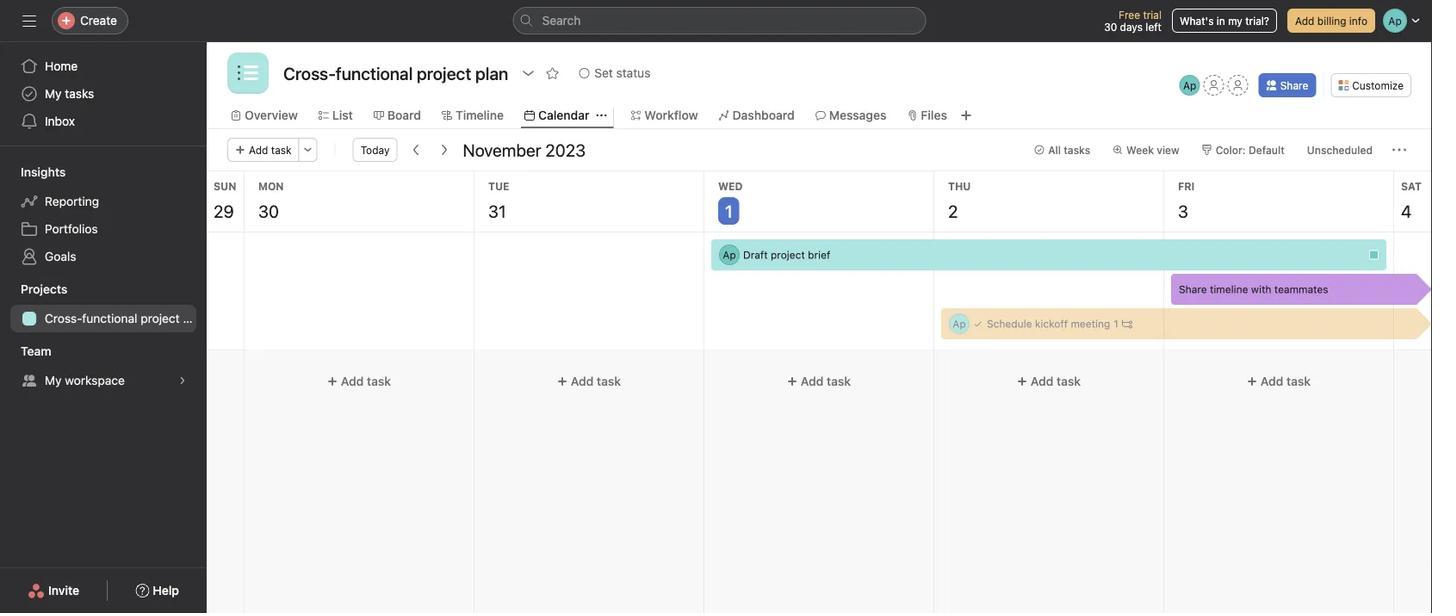Task type: describe. For each thing, give the bounding box(es) containing it.
30 inside "free trial 30 days left"
[[1105, 21, 1118, 33]]

1 vertical spatial ap
[[723, 249, 736, 261]]

inbox link
[[10, 108, 196, 135]]

dashboard link
[[719, 106, 795, 125]]

draft project brief
[[743, 249, 831, 261]]

invite button
[[16, 575, 91, 607]]

see details, my workspace image
[[177, 376, 188, 386]]

schedule kickoff meeting
[[987, 318, 1111, 330]]

projects element
[[0, 274, 207, 336]]

with
[[1252, 283, 1272, 296]]

view
[[1157, 144, 1180, 156]]

overview link
[[231, 106, 298, 125]]

tasks for all tasks
[[1064, 144, 1091, 156]]

add to starred image
[[546, 66, 559, 80]]

list link
[[319, 106, 353, 125]]

projects button
[[0, 281, 68, 298]]

1 inside wed 1
[[725, 201, 733, 221]]

29
[[214, 201, 234, 221]]

functional
[[82, 311, 137, 326]]

customize button
[[1331, 73, 1412, 97]]

31
[[488, 201, 506, 221]]

trial
[[1144, 9, 1162, 21]]

files
[[921, 108, 948, 122]]

tab actions image
[[597, 110, 607, 121]]

help
[[153, 584, 179, 598]]

timeline
[[456, 108, 504, 122]]

week
[[1127, 144, 1154, 156]]

home
[[45, 59, 78, 73]]

what's in my trial? button
[[1172, 9, 1278, 33]]

wed
[[719, 180, 743, 192]]

create
[[80, 13, 117, 28]]

ap button
[[1180, 75, 1201, 96]]

november 2023
[[463, 140, 586, 160]]

ap inside ap button
[[1184, 79, 1197, 91]]

show options image
[[521, 66, 535, 80]]

insights
[[21, 165, 66, 179]]

what's
[[1180, 15, 1214, 27]]

my
[[1229, 15, 1243, 27]]

thu
[[949, 180, 971, 192]]

board link
[[374, 106, 421, 125]]

0 vertical spatial project
[[771, 249, 805, 261]]

goals link
[[10, 243, 196, 271]]

meeting
[[1071, 318, 1111, 330]]

teammates
[[1275, 283, 1329, 296]]

wed 1
[[719, 180, 743, 221]]

global element
[[0, 42, 207, 146]]

1 horizontal spatial ap
[[953, 318, 966, 330]]

days
[[1120, 21, 1143, 33]]

calendar
[[538, 108, 590, 122]]

overview
[[245, 108, 298, 122]]

color: default
[[1216, 144, 1285, 156]]

share timeline with teammates
[[1179, 283, 1329, 296]]

sun
[[214, 180, 236, 192]]

project inside "link"
[[141, 311, 180, 326]]

my for my tasks
[[45, 87, 62, 101]]

draft
[[743, 249, 768, 261]]

all tasks
[[1049, 144, 1091, 156]]

tue 31
[[488, 180, 510, 221]]

messages
[[829, 108, 887, 122]]

left
[[1146, 21, 1162, 33]]

mon
[[258, 180, 284, 192]]

week view button
[[1105, 138, 1188, 162]]

portfolios link
[[10, 215, 196, 243]]

insights button
[[0, 164, 66, 181]]

workspace
[[65, 373, 125, 388]]

my tasks link
[[10, 80, 196, 108]]

timeline
[[1210, 283, 1249, 296]]

share button
[[1259, 73, 1317, 97]]

fri
[[1179, 180, 1195, 192]]

sat 4
[[1402, 180, 1422, 221]]

set status button
[[571, 61, 659, 85]]

fri 3
[[1179, 180, 1195, 221]]

all tasks button
[[1027, 138, 1099, 162]]

previous week image
[[410, 143, 423, 157]]

trial?
[[1246, 15, 1270, 27]]



Task type: locate. For each thing, give the bounding box(es) containing it.
0 horizontal spatial ap
[[723, 249, 736, 261]]

inbox
[[45, 114, 75, 128]]

workflow
[[645, 108, 698, 122]]

None text field
[[279, 58, 513, 89]]

3
[[1179, 201, 1189, 221]]

0 horizontal spatial tasks
[[65, 87, 94, 101]]

reporting link
[[10, 188, 196, 215]]

1 my from the top
[[45, 87, 62, 101]]

project left plan
[[141, 311, 180, 326]]

1 down wed
[[725, 201, 733, 221]]

brief
[[808, 249, 831, 261]]

free trial 30 days left
[[1105, 9, 1162, 33]]

1 left leftcount 'icon'
[[1114, 318, 1119, 330]]

thu 2
[[949, 180, 971, 221]]

projects
[[21, 282, 68, 296]]

customize
[[1353, 79, 1404, 91]]

list image
[[238, 63, 258, 84]]

1 vertical spatial project
[[141, 311, 180, 326]]

billing
[[1318, 15, 1347, 27]]

1 horizontal spatial project
[[771, 249, 805, 261]]

0 vertical spatial tasks
[[65, 87, 94, 101]]

tasks inside global element
[[65, 87, 94, 101]]

share for share
[[1281, 79, 1309, 91]]

0 vertical spatial ap
[[1184, 79, 1197, 91]]

0 horizontal spatial share
[[1179, 283, 1207, 296]]

color:
[[1216, 144, 1246, 156]]

1 horizontal spatial tasks
[[1064, 144, 1091, 156]]

workflow link
[[631, 106, 698, 125]]

leftcount image
[[1122, 319, 1133, 329]]

november
[[463, 140, 541, 160]]

0 horizontal spatial project
[[141, 311, 180, 326]]

my workspace
[[45, 373, 125, 388]]

1 vertical spatial share
[[1179, 283, 1207, 296]]

my inside 'teams' element
[[45, 373, 62, 388]]

team button
[[0, 343, 51, 360]]

2 horizontal spatial ap
[[1184, 79, 1197, 91]]

tasks for my tasks
[[65, 87, 94, 101]]

tasks right the all
[[1064, 144, 1091, 156]]

my inside global element
[[45, 87, 62, 101]]

search list box
[[513, 7, 927, 34]]

my for my workspace
[[45, 373, 62, 388]]

1 vertical spatial 1
[[1114, 318, 1119, 330]]

mon 30
[[258, 180, 284, 221]]

add tab image
[[960, 109, 973, 122]]

schedule
[[987, 318, 1033, 330]]

kickoff
[[1035, 318, 1068, 330]]

dashboard
[[733, 108, 795, 122]]

0 vertical spatial my
[[45, 87, 62, 101]]

sun 29
[[214, 180, 236, 221]]

info
[[1350, 15, 1368, 27]]

0 vertical spatial 30
[[1105, 21, 1118, 33]]

in
[[1217, 15, 1226, 27]]

today button
[[353, 138, 398, 162]]

ap left draft
[[723, 249, 736, 261]]

set
[[595, 66, 613, 80]]

color: default button
[[1195, 138, 1293, 162]]

ap down what's
[[1184, 79, 1197, 91]]

1
[[725, 201, 733, 221], [1114, 318, 1119, 330]]

board
[[388, 108, 421, 122]]

4
[[1402, 201, 1412, 221]]

tasks inside dropdown button
[[1064, 144, 1091, 156]]

0 horizontal spatial 30
[[258, 201, 279, 221]]

ap left the schedule
[[953, 318, 966, 330]]

tue
[[488, 180, 510, 192]]

add inside add billing info button
[[1296, 15, 1315, 27]]

more actions image
[[303, 145, 313, 155]]

my down team
[[45, 373, 62, 388]]

add task button
[[227, 138, 299, 162], [252, 366, 467, 397], [482, 366, 697, 397], [712, 366, 927, 397], [942, 366, 1157, 397], [1172, 366, 1387, 397]]

week view
[[1127, 144, 1180, 156]]

1 vertical spatial tasks
[[1064, 144, 1091, 156]]

add task
[[249, 144, 292, 156], [341, 374, 391, 389], [571, 374, 621, 389], [801, 374, 851, 389], [1031, 374, 1081, 389], [1261, 374, 1311, 389]]

unscheduled button
[[1300, 138, 1381, 162]]

set status
[[595, 66, 651, 80]]

portfolios
[[45, 222, 98, 236]]

next week image
[[437, 143, 451, 157]]

goals
[[45, 249, 76, 264]]

tasks down home on the top of page
[[65, 87, 94, 101]]

share
[[1281, 79, 1309, 91], [1179, 283, 1207, 296]]

task
[[271, 144, 292, 156], [367, 374, 391, 389], [597, 374, 621, 389], [827, 374, 851, 389], [1057, 374, 1081, 389], [1287, 374, 1311, 389]]

free
[[1119, 9, 1141, 21]]

home link
[[10, 53, 196, 80]]

insights element
[[0, 157, 207, 274]]

1 vertical spatial my
[[45, 373, 62, 388]]

0 vertical spatial 1
[[725, 201, 733, 221]]

my up inbox
[[45, 87, 62, 101]]

30 inside mon 30
[[258, 201, 279, 221]]

what's in my trial?
[[1180, 15, 1270, 27]]

share left timeline
[[1179, 283, 1207, 296]]

default
[[1249, 144, 1285, 156]]

0 vertical spatial share
[[1281, 79, 1309, 91]]

unscheduled
[[1308, 144, 1373, 156]]

plan
[[183, 311, 207, 326]]

share for share timeline with teammates
[[1179, 283, 1207, 296]]

30
[[1105, 21, 1118, 33], [258, 201, 279, 221]]

cross-functional project plan
[[45, 311, 207, 326]]

cross-
[[45, 311, 82, 326]]

today
[[361, 144, 390, 156]]

search
[[542, 13, 581, 28]]

project left "brief"
[[771, 249, 805, 261]]

share up default on the top of the page
[[1281, 79, 1309, 91]]

files link
[[908, 106, 948, 125]]

30 left days
[[1105, 21, 1118, 33]]

my workspace link
[[10, 367, 196, 395]]

more actions image
[[1393, 143, 1407, 157]]

0 horizontal spatial 1
[[725, 201, 733, 221]]

create button
[[52, 7, 128, 34]]

help button
[[124, 575, 190, 607]]

add billing info
[[1296, 15, 1368, 27]]

all
[[1049, 144, 1061, 156]]

teams element
[[0, 336, 207, 398]]

30 down mon
[[258, 201, 279, 221]]

team
[[21, 344, 51, 358]]

invite
[[48, 584, 79, 598]]

calendar link
[[525, 106, 590, 125]]

2 my from the top
[[45, 373, 62, 388]]

add billing info button
[[1288, 9, 1376, 33]]

tasks
[[65, 87, 94, 101], [1064, 144, 1091, 156]]

search button
[[513, 7, 927, 34]]

1 horizontal spatial 1
[[1114, 318, 1119, 330]]

share inside "button"
[[1281, 79, 1309, 91]]

2 vertical spatial ap
[[953, 318, 966, 330]]

add
[[1296, 15, 1315, 27], [249, 144, 268, 156], [341, 374, 364, 389], [571, 374, 594, 389], [801, 374, 824, 389], [1031, 374, 1054, 389], [1261, 374, 1284, 389]]

1 vertical spatial 30
[[258, 201, 279, 221]]

1 horizontal spatial 30
[[1105, 21, 1118, 33]]

hide sidebar image
[[22, 14, 36, 28]]

list
[[332, 108, 353, 122]]

cross-functional project plan link
[[10, 305, 207, 333]]

reporting
[[45, 194, 99, 208]]

my
[[45, 87, 62, 101], [45, 373, 62, 388]]

timeline link
[[442, 106, 504, 125]]

messages link
[[816, 106, 887, 125]]

2023
[[546, 140, 586, 160]]

2
[[949, 201, 958, 221]]

1 horizontal spatial share
[[1281, 79, 1309, 91]]



Task type: vqa. For each thing, say whether or not it's contained in the screenshot.
Wed 1
yes



